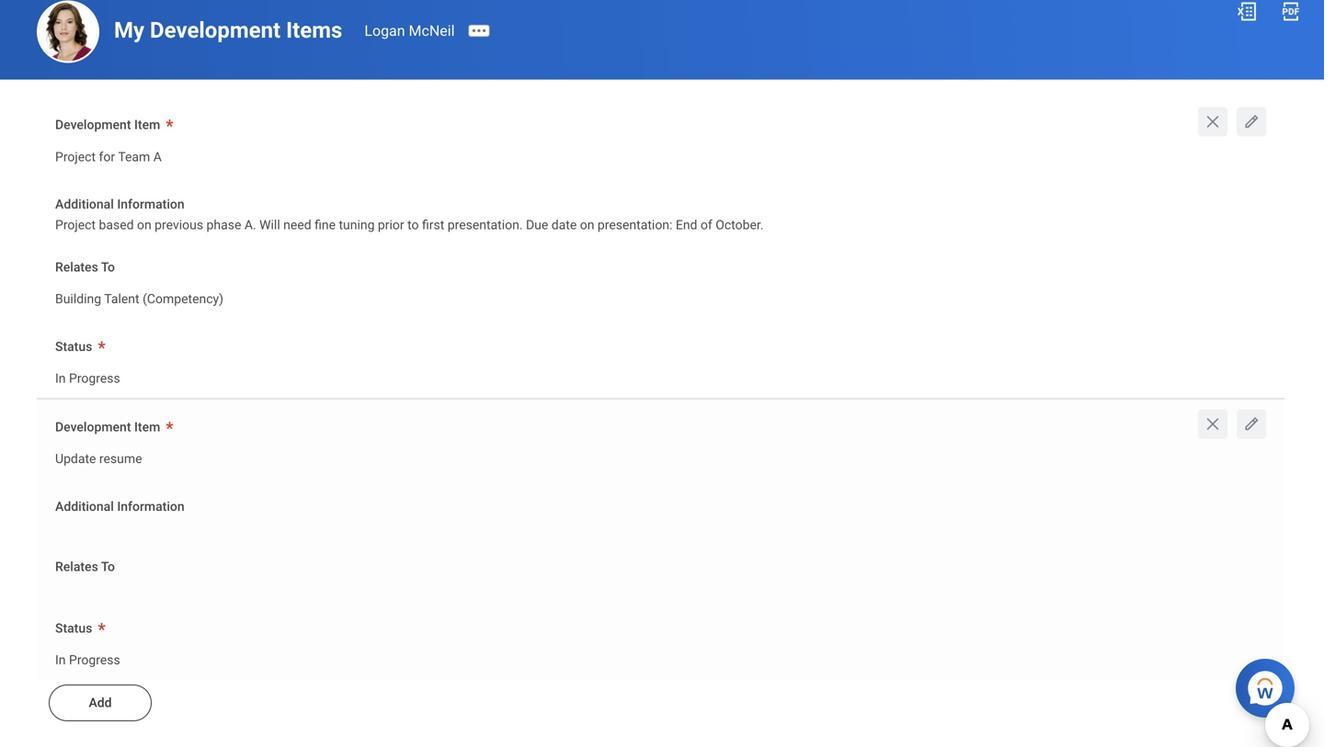 Task type: vqa. For each thing, say whether or not it's contained in the screenshot.
Toggle to Grid view radio
no



Task type: locate. For each thing, give the bounding box(es) containing it.
status up in progress text box
[[55, 621, 92, 636]]

0 vertical spatial edit image
[[1242, 113, 1261, 131]]

information for additional information
[[117, 499, 185, 514]]

0 vertical spatial development item element
[[55, 137, 162, 171]]

0 vertical spatial information
[[117, 197, 185, 212]]

development up update resume text field
[[55, 420, 131, 435]]

in for update
[[55, 653, 66, 668]]

in inside text field
[[55, 371, 66, 386]]

in progress
[[55, 371, 120, 386], [55, 653, 120, 668]]

progress inside text field
[[69, 371, 120, 386]]

development right my
[[150, 17, 281, 43]]

in down the building
[[55, 371, 66, 386]]

resume
[[99, 452, 142, 467]]

relates to down additional information
[[55, 560, 115, 575]]

0 vertical spatial relates to
[[55, 260, 115, 275]]

1 in progress from the top
[[55, 371, 120, 386]]

item
[[134, 117, 160, 132], [134, 420, 160, 435]]

on right based
[[137, 218, 151, 233]]

in inside text box
[[55, 653, 66, 668]]

Building Talent (Competency) text field
[[55, 281, 223, 313]]

for
[[99, 149, 115, 164]]

1 vertical spatial progress
[[69, 653, 120, 668]]

1 vertical spatial edit image
[[1242, 415, 1261, 434]]

2 progress from the top
[[69, 653, 120, 668]]

1 on from the left
[[137, 218, 151, 233]]

development item
[[55, 117, 160, 132], [55, 420, 160, 435]]

0 vertical spatial status
[[55, 339, 92, 354]]

1 to from the top
[[101, 260, 115, 275]]

2 status element from the top
[[55, 641, 120, 675]]

to up talent
[[101, 260, 115, 275]]

edit image right x icon
[[1242, 415, 1261, 434]]

status element up add
[[55, 641, 120, 675]]

1 vertical spatial project
[[55, 218, 96, 233]]

need
[[283, 218, 311, 233]]

information
[[117, 197, 185, 212], [117, 499, 185, 514]]

mcneil
[[409, 22, 455, 40]]

status element
[[55, 359, 120, 393], [55, 641, 120, 675]]

relates
[[55, 260, 98, 275], [55, 560, 98, 575]]

2 additional from the top
[[55, 499, 114, 514]]

2 edit image from the top
[[1242, 415, 1261, 434]]

relates to up the building
[[55, 260, 115, 275]]

previous
[[155, 218, 203, 233]]

1 vertical spatial status
[[55, 621, 92, 636]]

0 vertical spatial to
[[101, 260, 115, 275]]

1 development item element from the top
[[55, 137, 162, 171]]

progress up update resume text field
[[69, 371, 120, 386]]

1 vertical spatial in progress
[[55, 653, 120, 668]]

1 vertical spatial to
[[101, 560, 115, 575]]

project
[[55, 149, 96, 164], [55, 218, 96, 233]]

presentation.
[[448, 218, 523, 233]]

item up a
[[134, 117, 160, 132]]

a
[[153, 149, 162, 164]]

progress
[[69, 371, 120, 386], [69, 653, 120, 668]]

additional inside additional information project based on previous phase a. will need fine tuning prior to first presentation. due date on presentation: end of october.
[[55, 197, 114, 212]]

1 progress from the top
[[69, 371, 120, 386]]

my
[[114, 17, 144, 43]]

development item up the project for team a text box
[[55, 117, 160, 132]]

talent
[[104, 292, 139, 307]]

on
[[137, 218, 151, 233], [580, 218, 594, 233]]

status element down the building
[[55, 359, 120, 393]]

edit image for project for team a
[[1242, 113, 1261, 131]]

0 vertical spatial relates
[[55, 260, 98, 275]]

date
[[552, 218, 577, 233]]

development item element
[[55, 137, 162, 171], [55, 440, 142, 474]]

item for update resume
[[134, 420, 160, 435]]

2 in from the top
[[55, 653, 66, 668]]

information up "previous"
[[117, 197, 185, 212]]

item up resume
[[134, 420, 160, 435]]

information down resume
[[117, 499, 185, 514]]

0 vertical spatial additional
[[55, 197, 114, 212]]

In Progress text field
[[55, 642, 120, 674]]

presentation:
[[598, 218, 673, 233]]

edit image
[[1242, 113, 1261, 131], [1242, 415, 1261, 434]]

1 vertical spatial item
[[134, 420, 160, 435]]

0 vertical spatial item
[[134, 117, 160, 132]]

2 development item from the top
[[55, 420, 160, 435]]

information inside additional information project based on previous phase a. will need fine tuning prior to first presentation. due date on presentation: end of october.
[[117, 197, 185, 212]]

0 vertical spatial progress
[[69, 371, 120, 386]]

1 information from the top
[[117, 197, 185, 212]]

0 vertical spatial development item
[[55, 117, 160, 132]]

2 in progress from the top
[[55, 653, 120, 668]]

relates to element
[[55, 280, 223, 314]]

additional down update
[[55, 499, 114, 514]]

development item element for status element related to project
[[55, 137, 162, 171]]

in up add button
[[55, 653, 66, 668]]

1 vertical spatial development item
[[55, 420, 160, 435]]

0 horizontal spatial on
[[137, 218, 151, 233]]

in progress for update
[[55, 653, 120, 668]]

1 vertical spatial additional
[[55, 499, 114, 514]]

a.
[[244, 218, 256, 233]]

2 vertical spatial development
[[55, 420, 131, 435]]

on right date
[[580, 218, 594, 233]]

1 vertical spatial development item element
[[55, 440, 142, 474]]

items
[[286, 17, 342, 43]]

1 vertical spatial relates
[[55, 560, 98, 575]]

project for team a
[[55, 149, 162, 164]]

2 development item element from the top
[[55, 440, 142, 474]]

0 vertical spatial development
[[150, 17, 281, 43]]

october.
[[716, 218, 764, 233]]

2 project from the top
[[55, 218, 96, 233]]

information for additional information project based on previous phase a. will need fine tuning prior to first presentation. due date on presentation: end of october.
[[117, 197, 185, 212]]

2 status from the top
[[55, 621, 92, 636]]

0 vertical spatial in
[[55, 371, 66, 386]]

1 horizontal spatial on
[[580, 218, 594, 233]]

project left 'for'
[[55, 149, 96, 164]]

development item element containing update resume
[[55, 440, 142, 474]]

2 relates to from the top
[[55, 560, 115, 575]]

phase
[[206, 218, 241, 233]]

1 vertical spatial development
[[55, 117, 131, 132]]

0 vertical spatial status element
[[55, 359, 120, 393]]

relates to
[[55, 260, 115, 275], [55, 560, 115, 575]]

based
[[99, 218, 134, 233]]

progress up add
[[69, 653, 120, 668]]

employee's photo (logan mcneil) image
[[37, 0, 99, 63]]

edit image right x image
[[1242, 113, 1261, 131]]

status up in progress text field
[[55, 339, 92, 354]]

0 vertical spatial project
[[55, 149, 96, 164]]

logan mcneil link
[[364, 22, 455, 40]]

Project for Team A text field
[[55, 138, 162, 170]]

1 relates to from the top
[[55, 260, 115, 275]]

development
[[150, 17, 281, 43], [55, 117, 131, 132], [55, 420, 131, 435]]

logan mcneil
[[364, 22, 455, 40]]

additional up based
[[55, 197, 114, 212]]

in progress up add
[[55, 653, 120, 668]]

development item for for
[[55, 117, 160, 132]]

project left based
[[55, 218, 96, 233]]

1 vertical spatial in
[[55, 653, 66, 668]]

status for update resume
[[55, 621, 92, 636]]

to
[[407, 218, 419, 233]]

1 project from the top
[[55, 149, 96, 164]]

development item up update resume text field
[[55, 420, 160, 435]]

0 vertical spatial in progress
[[55, 371, 120, 386]]

additional for additional information
[[55, 499, 114, 514]]

development item element containing project for team a
[[55, 137, 162, 171]]

additional
[[55, 197, 114, 212], [55, 499, 114, 514]]

x image
[[1204, 113, 1222, 131]]

status
[[55, 339, 92, 354], [55, 621, 92, 636]]

in
[[55, 371, 66, 386], [55, 653, 66, 668]]

project inside additional information project based on previous phase a. will need fine tuning prior to first presentation. due date on presentation: end of october.
[[55, 218, 96, 233]]

1 vertical spatial status element
[[55, 641, 120, 675]]

1 in from the top
[[55, 371, 66, 386]]

1 development item from the top
[[55, 117, 160, 132]]

to down additional information
[[101, 560, 115, 575]]

2 information from the top
[[117, 499, 185, 514]]

first
[[422, 218, 444, 233]]

(competency)
[[143, 292, 223, 307]]

progress inside text box
[[69, 653, 120, 668]]

In Progress text field
[[55, 360, 120, 392]]

1 vertical spatial relates to
[[55, 560, 115, 575]]

1 edit image from the top
[[1242, 113, 1261, 131]]

view printable version (pdf) image
[[1280, 0, 1302, 23]]

1 additional from the top
[[55, 197, 114, 212]]

development up the project for team a text box
[[55, 117, 131, 132]]

1 item from the top
[[134, 117, 160, 132]]

to
[[101, 260, 115, 275], [101, 560, 115, 575]]

relates up the building
[[55, 260, 98, 275]]

relates down additional information
[[55, 560, 98, 575]]

my development items
[[114, 17, 342, 43]]

edit image for update resume
[[1242, 415, 1261, 434]]

1 status from the top
[[55, 339, 92, 354]]

1 vertical spatial information
[[117, 499, 185, 514]]

2 item from the top
[[134, 420, 160, 435]]

1 status element from the top
[[55, 359, 120, 393]]

in progress up update resume text field
[[55, 371, 120, 386]]



Task type: describe. For each thing, give the bounding box(es) containing it.
workday assistant region
[[1236, 652, 1302, 718]]

due
[[526, 218, 548, 233]]

development for project for team a
[[55, 117, 131, 132]]

project inside text box
[[55, 149, 96, 164]]

add button
[[49, 685, 152, 722]]

prior
[[378, 218, 404, 233]]

2 on from the left
[[580, 218, 594, 233]]

progress for project
[[69, 371, 120, 386]]

additional for additional information project based on previous phase a. will need fine tuning prior to first presentation. due date on presentation: end of october.
[[55, 197, 114, 212]]

my development items main content
[[0, 0, 1324, 747]]

development item element for status element for update
[[55, 440, 142, 474]]

export to excel image
[[1236, 0, 1258, 23]]

update
[[55, 452, 96, 467]]

item for project for team a
[[134, 117, 160, 132]]

development item for resume
[[55, 420, 160, 435]]

status element for project
[[55, 359, 120, 393]]

in progress for project
[[55, 371, 120, 386]]

additional information project based on previous phase a. will need fine tuning prior to first presentation. due date on presentation: end of october.
[[55, 197, 764, 233]]

additional information
[[55, 499, 185, 514]]

of
[[701, 218, 712, 233]]

2 to from the top
[[101, 560, 115, 575]]

team
[[118, 149, 150, 164]]

development for update resume
[[55, 420, 131, 435]]

in for project
[[55, 371, 66, 386]]

will
[[259, 218, 280, 233]]

logan
[[364, 22, 405, 40]]

status element for update
[[55, 641, 120, 675]]

x image
[[1204, 415, 1222, 434]]

add
[[89, 696, 112, 711]]

progress for update
[[69, 653, 120, 668]]

2 relates from the top
[[55, 560, 98, 575]]

fine
[[315, 218, 336, 233]]

status for project for team a
[[55, 339, 92, 354]]

1 relates from the top
[[55, 260, 98, 275]]

tuning
[[339, 218, 375, 233]]

end
[[676, 218, 697, 233]]

Update resume text field
[[55, 441, 142, 473]]

building talent (competency)
[[55, 292, 223, 307]]

building
[[55, 292, 101, 307]]

update resume
[[55, 452, 142, 467]]



